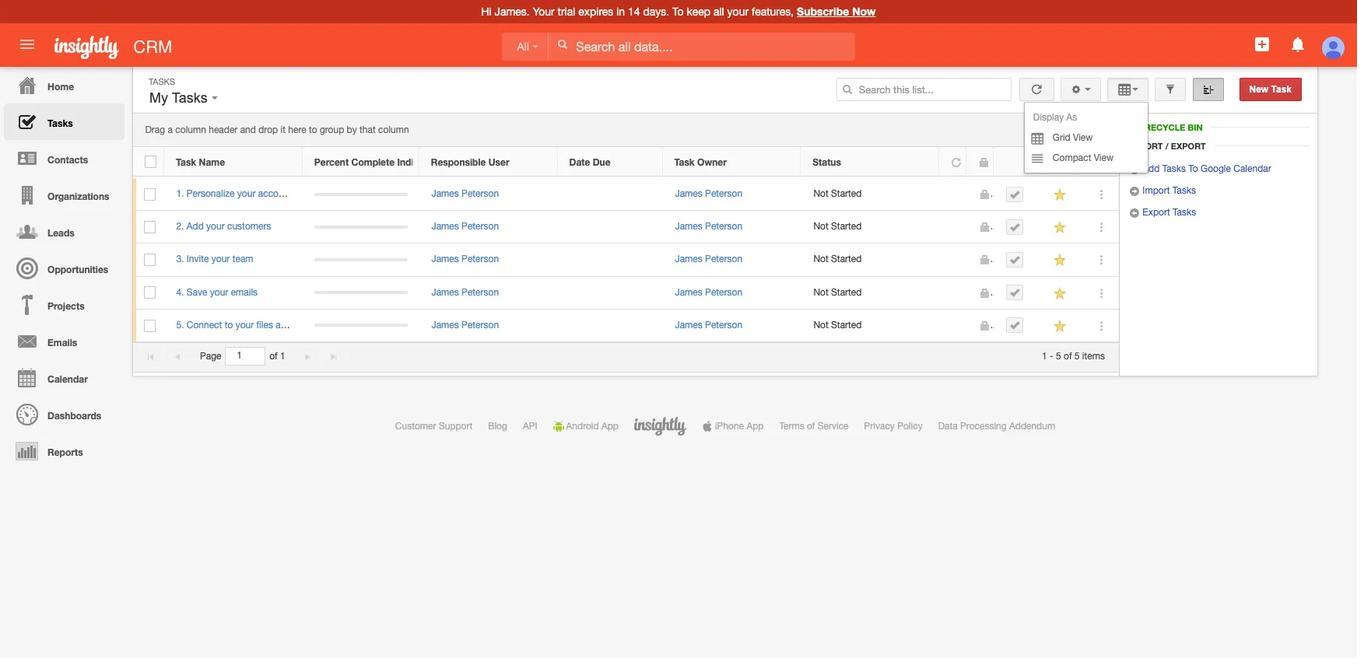 Task type: vqa. For each thing, say whether or not it's contained in the screenshot.
the Dashboards
yes



Task type: describe. For each thing, give the bounding box(es) containing it.
task name
[[176, 156, 225, 168]]

it
[[281, 125, 286, 136]]

policy
[[898, 421, 923, 432]]

new
[[1250, 84, 1269, 95]]

2 horizontal spatial task
[[1272, 84, 1292, 95]]

tasks for add tasks to google calendar
[[1163, 164, 1186, 174]]

not for 2. add your customers
[[814, 221, 829, 232]]

started for 4. save your emails
[[831, 287, 862, 298]]

responsible
[[431, 156, 486, 168]]

add tasks to google calendar
[[1140, 164, 1272, 174]]

subscribe now link
[[797, 5, 876, 18]]

your
[[533, 5, 555, 18]]

to inside row
[[225, 320, 233, 331]]

by
[[347, 125, 357, 136]]

bin
[[1188, 122, 1203, 132]]

/
[[1166, 141, 1169, 151]]

0 horizontal spatial 1
[[280, 351, 285, 362]]

5.
[[176, 320, 184, 331]]

percent
[[314, 156, 349, 168]]

1 vertical spatial to
[[1189, 164, 1198, 174]]

terms of service
[[779, 421, 849, 432]]

row containing 5. connect to your files and apps
[[133, 310, 1119, 342]]

following image for 1. personalize your account
[[1053, 188, 1068, 202]]

leads link
[[4, 213, 125, 250]]

tasks link
[[4, 104, 125, 140]]

compact
[[1053, 153, 1092, 163]]

google
[[1201, 164, 1231, 174]]

blog
[[488, 421, 507, 432]]

customers
[[227, 221, 271, 232]]

recycle
[[1145, 122, 1186, 132]]

4. save your emails link
[[176, 287, 266, 298]]

as
[[1067, 112, 1078, 123]]

import / export
[[1129, 141, 1206, 151]]

blog link
[[488, 421, 507, 432]]

api link
[[523, 421, 538, 432]]

drag
[[145, 125, 165, 136]]

of 1
[[269, 351, 285, 362]]

view for grid view
[[1073, 132, 1093, 143]]

name
[[199, 156, 225, 168]]

all
[[714, 5, 724, 18]]

4.
[[176, 287, 184, 298]]

your for team
[[212, 254, 230, 265]]

terms of service link
[[779, 421, 849, 432]]

1 vertical spatial calendar
[[48, 374, 88, 385]]

mark this task complete image for 4. save your emails
[[1010, 287, 1021, 298]]

all
[[517, 40, 529, 53]]

not started cell for 5. connect to your files and apps
[[802, 310, 940, 342]]

android app
[[566, 421, 619, 432]]

iphone
[[715, 421, 744, 432]]

1 horizontal spatial of
[[807, 421, 815, 432]]

display as link
[[1006, 107, 1148, 128]]

in
[[617, 5, 625, 18]]

0 horizontal spatial of
[[269, 351, 278, 362]]

app for iphone app
[[747, 421, 764, 432]]

customer support
[[395, 421, 473, 432]]

crm
[[133, 37, 172, 57]]

calendar link
[[4, 360, 125, 396]]

mark this task complete image for 3. invite your team
[[1010, 255, 1021, 265]]

row group containing 1. personalize your account
[[133, 178, 1119, 342]]

date due
[[569, 156, 611, 168]]

data processing addendum link
[[938, 421, 1056, 432]]

my tasks button
[[146, 86, 222, 110]]

2 horizontal spatial of
[[1064, 351, 1072, 362]]

personalize
[[187, 188, 235, 199]]

projects
[[48, 300, 85, 312]]

cog image
[[1071, 84, 1082, 95]]

row containing 1. personalize your account
[[133, 178, 1119, 211]]

started for 1. personalize your account
[[831, 188, 862, 199]]

navigation containing home
[[0, 67, 125, 469]]

circle arrow right image for add tasks to google calendar
[[1129, 164, 1140, 175]]

repeating task image
[[951, 157, 962, 168]]

your for account
[[237, 188, 256, 199]]

tasks up my
[[149, 77, 175, 86]]

private task image for team
[[980, 255, 990, 266]]

import for import tasks
[[1143, 185, 1170, 196]]

all link
[[502, 33, 549, 61]]

refresh list image
[[1030, 84, 1044, 95]]

3. invite your team link
[[176, 254, 261, 265]]

not started cell for 1. personalize your account
[[802, 178, 940, 211]]

not started cell for 4. save your emails
[[802, 277, 940, 310]]

customer
[[395, 421, 436, 432]]

team
[[232, 254, 253, 265]]

terms
[[779, 421, 805, 432]]

Search all data.... text field
[[549, 33, 856, 61]]

2. add your customers
[[176, 221, 271, 232]]

private task image for customers
[[980, 222, 990, 233]]

5. connect to your files and apps
[[176, 320, 315, 331]]

contacts link
[[4, 140, 125, 177]]

not for 4. save your emails
[[814, 287, 829, 298]]

started for 3. invite your team
[[831, 254, 862, 265]]

tasks for export tasks
[[1173, 207, 1197, 218]]

tasks for import tasks
[[1173, 185, 1196, 196]]

Search this list... text field
[[837, 78, 1012, 101]]

following image for 4. save your emails
[[1053, 286, 1068, 301]]

1. personalize your account link
[[176, 188, 300, 199]]

my tasks
[[149, 90, 211, 106]]

0 horizontal spatial export
[[1143, 207, 1170, 218]]

owner
[[697, 156, 727, 168]]

1 horizontal spatial export
[[1171, 141, 1206, 151]]

notifications image
[[1289, 35, 1307, 54]]

processing
[[961, 421, 1007, 432]]

1 field
[[226, 348, 265, 365]]

my
[[149, 90, 168, 106]]

grid
[[1053, 132, 1071, 143]]

home
[[48, 81, 74, 93]]

5. connect to your files and apps link
[[176, 320, 323, 331]]

reports link
[[4, 433, 125, 469]]

android
[[566, 421, 599, 432]]

not started for 1. personalize your account
[[814, 188, 862, 199]]

3.
[[176, 254, 184, 265]]

dashboards link
[[4, 396, 125, 433]]

1 column from the left
[[175, 125, 206, 136]]

and inside row group
[[276, 320, 291, 331]]

mark this task complete image for 5. connect to your files and apps
[[1010, 320, 1021, 331]]

private task image for 1. personalize your account
[[980, 189, 990, 200]]

1 horizontal spatial add
[[1143, 164, 1160, 174]]

following image for 3. invite your team
[[1053, 253, 1068, 268]]

not started cell for 3. invite your team
[[802, 244, 940, 277]]



Task type: locate. For each thing, give the bounding box(es) containing it.
3. invite your team
[[176, 254, 253, 265]]

5 left the items
[[1075, 351, 1080, 362]]

2.
[[176, 221, 184, 232]]

to right here
[[309, 125, 317, 136]]

following image for 5. connect to your files and apps
[[1053, 319, 1068, 334]]

to inside hi james. your trial expires in 14 days. to keep all your features, subscribe now
[[673, 5, 684, 18]]

started for 5. connect to your files and apps
[[831, 320, 862, 331]]

1 horizontal spatial app
[[747, 421, 764, 432]]

circle arrow right image up circle arrow left icon
[[1129, 186, 1140, 197]]

to right the connect on the left of the page
[[225, 320, 233, 331]]

0 horizontal spatial task
[[176, 156, 196, 168]]

0 horizontal spatial calendar
[[48, 374, 88, 385]]

opportunities
[[48, 264, 108, 276]]

2 not from the top
[[814, 221, 829, 232]]

3 started from the top
[[831, 254, 862, 265]]

1 - 5 of 5 items
[[1042, 351, 1105, 362]]

view up 'compact view'
[[1073, 132, 1093, 143]]

privacy policy link
[[864, 421, 923, 432]]

calendar
[[1234, 164, 1272, 174], [48, 374, 88, 385]]

1 vertical spatial add
[[187, 221, 204, 232]]

1 vertical spatial mark this task complete image
[[1010, 287, 1021, 298]]

1 private task image from the top
[[980, 189, 990, 200]]

1 vertical spatial private task image
[[980, 222, 990, 233]]

0 vertical spatial import
[[1129, 141, 1163, 151]]

started for 2. add your customers
[[831, 221, 862, 232]]

0 vertical spatial export
[[1171, 141, 1206, 151]]

account
[[258, 188, 292, 199]]

task owner
[[674, 156, 727, 168]]

5 right -
[[1056, 351, 1062, 362]]

0 vertical spatial mark this task complete image
[[1010, 189, 1021, 200]]

not for 5. connect to your files and apps
[[814, 320, 829, 331]]

hi
[[481, 5, 492, 18]]

task left 'name' on the left top
[[176, 156, 196, 168]]

1 vertical spatial to
[[225, 320, 233, 331]]

show list view filters image
[[1165, 84, 1176, 95]]

1 horizontal spatial to
[[1189, 164, 1198, 174]]

mark this task complete image
[[1010, 222, 1021, 233], [1010, 287, 1021, 298]]

row containing task name
[[133, 147, 1119, 177]]

emails link
[[4, 323, 125, 360]]

a
[[168, 125, 173, 136]]

0 horizontal spatial and
[[240, 125, 256, 136]]

emails
[[231, 287, 258, 298]]

tasks down import tasks
[[1173, 207, 1197, 218]]

white image
[[558, 39, 568, 50]]

display as
[[1034, 112, 1078, 123]]

projects link
[[4, 286, 125, 323]]

here
[[288, 125, 306, 136]]

tasks for my tasks
[[172, 90, 208, 106]]

row containing 4. save your emails
[[133, 277, 1119, 310]]

export down the bin
[[1171, 141, 1206, 151]]

3 row from the top
[[133, 211, 1119, 244]]

column
[[175, 125, 206, 136], [378, 125, 409, 136]]

complete
[[351, 156, 395, 168]]

4 row from the top
[[133, 244, 1119, 277]]

group
[[320, 125, 344, 136]]

1 circle arrow right image from the top
[[1129, 164, 1140, 175]]

1 not from the top
[[814, 188, 829, 199]]

task right new in the right top of the page
[[1272, 84, 1292, 95]]

2 column from the left
[[378, 125, 409, 136]]

3 not started cell from the top
[[802, 244, 940, 277]]

customer support link
[[395, 421, 473, 432]]

trial
[[558, 5, 576, 18]]

and left drop
[[240, 125, 256, 136]]

2 circle arrow right image from the top
[[1129, 186, 1140, 197]]

of right -
[[1064, 351, 1072, 362]]

circle arrow right image inside add tasks to google calendar link
[[1129, 164, 1140, 175]]

row group
[[133, 178, 1119, 342]]

add right 2.
[[187, 221, 204, 232]]

0 horizontal spatial view
[[1073, 132, 1093, 143]]

show sidebar image
[[1203, 84, 1214, 95]]

1 horizontal spatial column
[[378, 125, 409, 136]]

import
[[1129, 141, 1163, 151], [1143, 185, 1170, 196]]

0 horizontal spatial app
[[602, 421, 619, 432]]

0 vertical spatial and
[[240, 125, 256, 136]]

now
[[852, 5, 876, 18]]

save
[[187, 287, 207, 298]]

1 horizontal spatial task
[[674, 156, 695, 168]]

task for task name
[[176, 156, 196, 168]]

new task link
[[1240, 78, 1302, 101]]

tasks inside button
[[172, 90, 208, 106]]

0 vertical spatial circle arrow right image
[[1129, 164, 1140, 175]]

1 horizontal spatial to
[[309, 125, 317, 136]]

0 horizontal spatial to
[[225, 320, 233, 331]]

1 vertical spatial private task image
[[980, 288, 990, 299]]

not started cell
[[802, 178, 940, 211], [802, 211, 940, 244], [802, 244, 940, 277], [802, 277, 940, 310], [802, 310, 940, 342]]

private task image
[[980, 189, 990, 200], [980, 288, 990, 299], [980, 320, 990, 331]]

cell
[[303, 178, 420, 211], [558, 178, 663, 211], [940, 178, 968, 211], [995, 178, 1041, 211], [303, 211, 420, 244], [558, 211, 663, 244], [940, 211, 968, 244], [995, 211, 1041, 244], [303, 244, 420, 277], [558, 244, 663, 277], [940, 244, 968, 277], [995, 244, 1041, 277], [303, 277, 420, 310], [558, 277, 663, 310], [940, 277, 968, 310], [995, 277, 1041, 310], [303, 310, 420, 342], [558, 310, 663, 342], [940, 310, 968, 342], [995, 310, 1041, 342]]

1 vertical spatial and
[[276, 320, 291, 331]]

0 vertical spatial to
[[309, 125, 317, 136]]

2 5 from the left
[[1075, 351, 1080, 362]]

1 vertical spatial view
[[1094, 153, 1114, 163]]

of right terms
[[807, 421, 815, 432]]

0 vertical spatial to
[[673, 5, 684, 18]]

2 private task image from the top
[[980, 288, 990, 299]]

0 horizontal spatial to
[[673, 5, 684, 18]]

2 not started from the top
[[814, 221, 862, 232]]

to left keep
[[673, 5, 684, 18]]

date
[[569, 156, 590, 168]]

5 row from the top
[[133, 277, 1119, 310]]

1 vertical spatial export
[[1143, 207, 1170, 218]]

import tasks
[[1140, 185, 1196, 196]]

tasks right my
[[172, 90, 208, 106]]

None checkbox
[[145, 156, 156, 168], [144, 188, 156, 201], [144, 221, 156, 234], [144, 254, 156, 266], [144, 287, 156, 299], [144, 320, 156, 332], [145, 156, 156, 168], [144, 188, 156, 201], [144, 221, 156, 234], [144, 254, 156, 266], [144, 287, 156, 299], [144, 320, 156, 332]]

export tasks
[[1140, 207, 1197, 218]]

1 left -
[[1042, 351, 1048, 362]]

1 not started cell from the top
[[802, 178, 940, 211]]

1.
[[176, 188, 184, 199]]

compact view
[[1053, 153, 1114, 163]]

2 mark this task complete image from the top
[[1010, 287, 1021, 298]]

your for emails
[[210, 287, 228, 298]]

not started for 2. add your customers
[[814, 221, 862, 232]]

user
[[489, 156, 510, 168]]

recycle bin
[[1145, 122, 1203, 132]]

grid view
[[1053, 132, 1093, 143]]

5 not from the top
[[814, 320, 829, 331]]

export right circle arrow left icon
[[1143, 207, 1170, 218]]

1 started from the top
[[831, 188, 862, 199]]

0 vertical spatial private task image
[[978, 157, 989, 168]]

android app link
[[553, 421, 619, 432]]

private task image for 4. save your emails
[[980, 288, 990, 299]]

2 vertical spatial mark this task complete image
[[1010, 320, 1021, 331]]

row containing 3. invite your team
[[133, 244, 1119, 277]]

4 not started from the top
[[814, 287, 862, 298]]

organizations
[[48, 191, 109, 202]]

drag a column header and drop it here to group by that column
[[145, 125, 409, 136]]

your left files
[[236, 320, 254, 331]]

iphone app
[[715, 421, 764, 432]]

subscribe
[[797, 5, 849, 18]]

privacy policy
[[864, 421, 923, 432]]

add
[[1143, 164, 1160, 174], [187, 221, 204, 232]]

task for task owner
[[674, 156, 695, 168]]

1 horizontal spatial and
[[276, 320, 291, 331]]

0 vertical spatial calendar
[[1234, 164, 1272, 174]]

0 vertical spatial add
[[1143, 164, 1160, 174]]

1 horizontal spatial calendar
[[1234, 164, 1272, 174]]

reports
[[48, 447, 83, 458]]

private task image
[[978, 157, 989, 168], [980, 222, 990, 233], [980, 255, 990, 266]]

1 app from the left
[[602, 421, 619, 432]]

2 following image from the top
[[1053, 253, 1068, 268]]

navigation
[[0, 67, 125, 469]]

to left google on the top right of the page
[[1189, 164, 1198, 174]]

2 mark this task complete image from the top
[[1010, 255, 1021, 265]]

row containing 2. add your customers
[[133, 211, 1119, 244]]

your inside hi james. your trial expires in 14 days. to keep all your features, subscribe now
[[727, 5, 749, 18]]

not started cell for 2. add your customers
[[802, 211, 940, 244]]

tasks up import tasks
[[1163, 164, 1186, 174]]

2 started from the top
[[831, 221, 862, 232]]

emails
[[48, 337, 77, 349]]

0 vertical spatial private task image
[[980, 189, 990, 200]]

1 5 from the left
[[1056, 351, 1062, 362]]

3 not started from the top
[[814, 254, 862, 265]]

import left /
[[1129, 141, 1163, 151]]

private task image for 5. connect to your files and apps
[[980, 320, 990, 331]]

add inside row
[[187, 221, 204, 232]]

features,
[[752, 5, 794, 18]]

not for 3. invite your team
[[814, 254, 829, 265]]

5 not started cell from the top
[[802, 310, 940, 342]]

column right that
[[378, 125, 409, 136]]

0 vertical spatial view
[[1073, 132, 1093, 143]]

4 following image from the top
[[1053, 319, 1068, 334]]

recycle bin link
[[1129, 122, 1211, 132]]

4. save your emails
[[176, 287, 258, 298]]

organizations link
[[4, 177, 125, 213]]

2. add your customers link
[[176, 221, 279, 232]]

circle arrow right image up the import tasks link
[[1129, 164, 1140, 175]]

3 not from the top
[[814, 254, 829, 265]]

leads
[[48, 227, 75, 239]]

circle arrow right image for import tasks
[[1129, 186, 1140, 197]]

row
[[133, 147, 1119, 177], [133, 178, 1119, 211], [133, 211, 1119, 244], [133, 244, 1119, 277], [133, 277, 1119, 310], [133, 310, 1119, 342]]

1 mark this task complete image from the top
[[1010, 222, 1021, 233]]

of right '1' "field"
[[269, 351, 278, 362]]

following image
[[1053, 220, 1068, 235]]

export tasks link
[[1129, 207, 1197, 219]]

search image
[[842, 84, 853, 95]]

percent complete indicator responsible user
[[314, 156, 510, 168]]

your for customers
[[206, 221, 225, 232]]

2 not started cell from the top
[[802, 211, 940, 244]]

indicator
[[397, 156, 437, 168]]

3 following image from the top
[[1053, 286, 1068, 301]]

2 vertical spatial private task image
[[980, 255, 990, 266]]

circle arrow right image
[[1129, 164, 1140, 175], [1129, 186, 1140, 197]]

1 horizontal spatial view
[[1094, 153, 1114, 163]]

0 horizontal spatial column
[[175, 125, 206, 136]]

4 not started cell from the top
[[802, 277, 940, 310]]

view for compact view
[[1094, 153, 1114, 163]]

to
[[309, 125, 317, 136], [225, 320, 233, 331]]

1 vertical spatial mark this task complete image
[[1010, 255, 1021, 265]]

view down the grid view link
[[1094, 153, 1114, 163]]

not
[[814, 188, 829, 199], [814, 221, 829, 232], [814, 254, 829, 265], [814, 287, 829, 298], [814, 320, 829, 331]]

6 row from the top
[[133, 310, 1119, 342]]

mark this task complete image for 2. add your customers
[[1010, 222, 1021, 233]]

not started for 4. save your emails
[[814, 287, 862, 298]]

to
[[673, 5, 684, 18], [1189, 164, 1198, 174]]

4 started from the top
[[831, 287, 862, 298]]

your left team
[[212, 254, 230, 265]]

tasks down add tasks to google calendar link
[[1173, 185, 1196, 196]]

data processing addendum
[[938, 421, 1056, 432]]

1 vertical spatial circle arrow right image
[[1129, 186, 1140, 197]]

dashboards
[[48, 410, 101, 422]]

5 not started from the top
[[814, 320, 862, 331]]

1 row from the top
[[133, 147, 1119, 177]]

column right a
[[175, 125, 206, 136]]

started
[[831, 188, 862, 199], [831, 221, 862, 232], [831, 254, 862, 265], [831, 287, 862, 298], [831, 320, 862, 331]]

import tasks link
[[1129, 185, 1196, 197]]

task left owner at the right of page
[[674, 156, 695, 168]]

1 horizontal spatial 1
[[1042, 351, 1048, 362]]

tasks
[[149, 77, 175, 86], [172, 90, 208, 106], [48, 118, 73, 129], [1163, 164, 1186, 174], [1173, 185, 1196, 196], [1173, 207, 1197, 218]]

2 app from the left
[[747, 421, 764, 432]]

calendar up dashboards link
[[48, 374, 88, 385]]

5 started from the top
[[831, 320, 862, 331]]

3 private task image from the top
[[980, 320, 990, 331]]

your right the save
[[210, 287, 228, 298]]

not started for 3. invite your team
[[814, 254, 862, 265]]

app right android
[[602, 421, 619, 432]]

privacy
[[864, 421, 895, 432]]

tasks up contacts link
[[48, 118, 73, 129]]

display
[[1034, 112, 1064, 123]]

and right files
[[276, 320, 291, 331]]

mark this task complete image for 1. personalize your account
[[1010, 189, 1021, 200]]

header
[[209, 125, 238, 136]]

new task
[[1250, 84, 1292, 95]]

compact view link
[[1025, 148, 1148, 168]]

import up export tasks link
[[1143, 185, 1170, 196]]

1 vertical spatial import
[[1143, 185, 1170, 196]]

items
[[1083, 351, 1105, 362]]

2 row from the top
[[133, 178, 1119, 211]]

grid view link
[[1025, 128, 1148, 148]]

0 horizontal spatial 5
[[1056, 351, 1062, 362]]

3 mark this task complete image from the top
[[1010, 320, 1021, 331]]

1 following image from the top
[[1053, 188, 1068, 202]]

1 horizontal spatial 5
[[1075, 351, 1080, 362]]

james.
[[495, 5, 530, 18]]

0 vertical spatial mark this task complete image
[[1010, 222, 1021, 233]]

app right iphone
[[747, 421, 764, 432]]

days.
[[643, 5, 670, 18]]

1 right '1' "field"
[[280, 351, 285, 362]]

your left "account"
[[237, 188, 256, 199]]

following image
[[1053, 188, 1068, 202], [1053, 253, 1068, 268], [1053, 286, 1068, 301], [1053, 319, 1068, 334]]

2 vertical spatial private task image
[[980, 320, 990, 331]]

1 mark this task complete image from the top
[[1010, 189, 1021, 200]]

1 not started from the top
[[814, 188, 862, 199]]

not for 1. personalize your account
[[814, 188, 829, 199]]

circle arrow right image inside the import tasks link
[[1129, 186, 1140, 197]]

app for android app
[[602, 421, 619, 432]]

add tasks to google calendar link
[[1129, 164, 1272, 175]]

mark this task complete image
[[1010, 189, 1021, 200], [1010, 255, 1021, 265], [1010, 320, 1021, 331]]

0 horizontal spatial add
[[187, 221, 204, 232]]

4 not from the top
[[814, 287, 829, 298]]

add up the import tasks link
[[1143, 164, 1160, 174]]

contacts
[[48, 154, 88, 166]]

home link
[[4, 67, 125, 104]]

import for import / export
[[1129, 141, 1163, 151]]

calendar right google on the top right of the page
[[1234, 164, 1272, 174]]

your up 3. invite your team
[[206, 221, 225, 232]]

circle arrow left image
[[1129, 208, 1140, 219]]

your
[[727, 5, 749, 18], [237, 188, 256, 199], [206, 221, 225, 232], [212, 254, 230, 265], [210, 287, 228, 298], [236, 320, 254, 331]]

james peterson
[[432, 188, 499, 199], [675, 188, 743, 199], [432, 221, 499, 232], [675, 221, 743, 232], [432, 254, 499, 265], [675, 254, 743, 265], [432, 287, 499, 298], [675, 287, 743, 298], [432, 320, 499, 331], [675, 320, 743, 331]]

your right the all
[[727, 5, 749, 18]]

not started for 5. connect to your files and apps
[[814, 320, 862, 331]]



